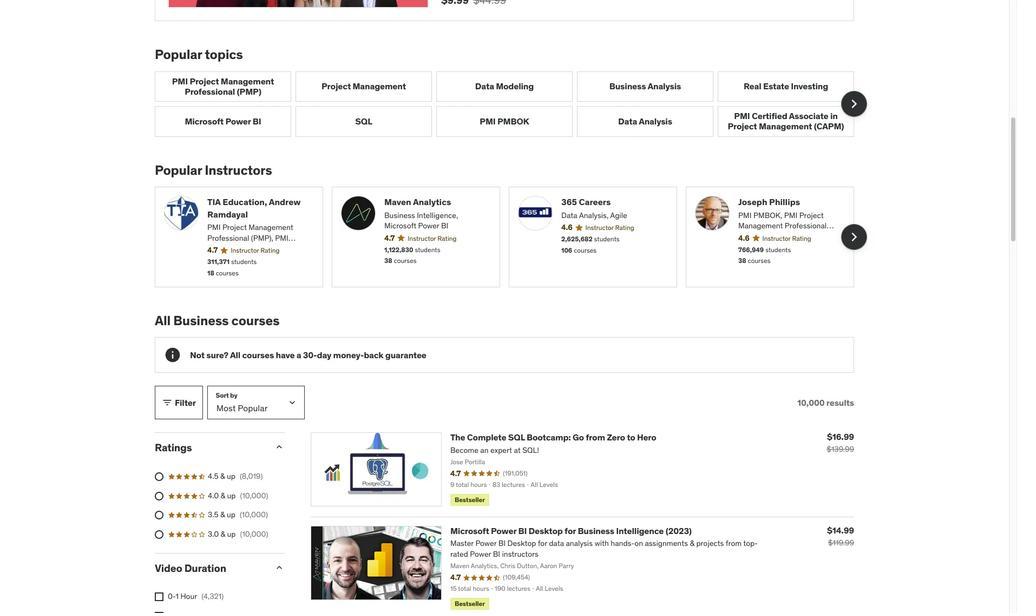 Task type: vqa. For each thing, say whether or not it's contained in the screenshot.
theory
no



Task type: locate. For each thing, give the bounding box(es) containing it.
intelligence,
[[417, 211, 458, 220]]

3.0 & up (10,000)
[[208, 530, 268, 539]]

instructor rating up 766,949 students 38 courses
[[763, 234, 812, 243]]

$16.99
[[828, 432, 855, 443]]

popular instructors
[[155, 162, 272, 178]]

1 popular from the top
[[155, 46, 202, 63]]

0 vertical spatial small image
[[162, 398, 173, 409]]

analysis up data analysis
[[648, 81, 681, 92]]

1 horizontal spatial bi
[[441, 221, 449, 231]]

all
[[155, 312, 171, 329], [230, 350, 241, 361]]

professional for joseph phillips
[[785, 221, 827, 231]]

investing
[[791, 81, 829, 92]]

instructor rating down agile
[[586, 224, 635, 232]]

management inside joseph phillips pmi pmbok, pmi project management professional (pmp)
[[739, 221, 783, 231]]

2 horizontal spatial power
[[491, 526, 517, 537]]

professional inside tia education, andrew ramdayal pmi project management professional (pmp), pmi pmbok
[[207, 233, 249, 243]]

0 horizontal spatial sql
[[355, 116, 372, 127]]

1 horizontal spatial pmbok
[[498, 116, 530, 127]]

rating down agile
[[616, 224, 635, 232]]

pmi pmbok link
[[437, 106, 573, 137]]

1 vertical spatial bi
[[441, 221, 449, 231]]

management down topics
[[221, 76, 274, 87]]

business right for
[[578, 526, 615, 537]]

project down the real
[[728, 121, 758, 132]]

associate
[[789, 111, 829, 121]]

students inside 766,949 students 38 courses
[[766, 246, 791, 254]]

pmi
[[172, 76, 188, 87], [735, 111, 750, 121], [480, 116, 496, 127], [739, 211, 752, 220], [785, 211, 798, 220], [207, 223, 221, 232], [275, 233, 288, 243]]

0 horizontal spatial (pmp)
[[237, 86, 262, 97]]

management inside tia education, andrew ramdayal pmi project management professional (pmp), pmi pmbok
[[249, 223, 293, 232]]

courses for 2,625,682
[[574, 246, 597, 255]]

management down pmbok,
[[739, 221, 783, 231]]

instructor for analysis,
[[586, 224, 614, 232]]

1
[[176, 592, 179, 602]]

0 horizontal spatial 4.6
[[562, 223, 573, 233]]

(10,000) for 4.0 & up (10,000)
[[240, 491, 268, 501]]

popular for popular topics
[[155, 46, 202, 63]]

1 horizontal spatial 4.6
[[739, 233, 750, 243]]

1 vertical spatial 4.6
[[739, 233, 750, 243]]

0 vertical spatial all
[[155, 312, 171, 329]]

sql link
[[296, 106, 432, 137]]

up right 3.5
[[227, 510, 236, 520]]

3 & from the top
[[220, 510, 225, 520]]

0 horizontal spatial small image
[[162, 398, 173, 409]]

students for intelligence,
[[415, 246, 441, 254]]

4.6 up '2,625,682'
[[562, 223, 573, 233]]

1 vertical spatial 4.7
[[207, 246, 218, 255]]

4.7
[[385, 233, 395, 243], [207, 246, 218, 255]]

power for microsoft power bi desktop for business intelligence (2023)
[[491, 526, 517, 537]]

next image for popular instructors
[[846, 229, 863, 246]]

4.0 & up (10,000)
[[208, 491, 268, 501]]

courses down 311,371 at top left
[[216, 269, 239, 277]]

0 vertical spatial microsoft
[[185, 116, 224, 127]]

1 horizontal spatial power
[[418, 221, 440, 231]]

2 vertical spatial (10,000)
[[240, 530, 268, 539]]

bi down pmi project management professional (pmp) link
[[253, 116, 261, 127]]

(pmp) inside joseph phillips pmi pmbok, pmi project management professional (pmp)
[[739, 232, 759, 242]]

2 vertical spatial bi
[[519, 526, 527, 537]]

up
[[227, 472, 236, 482], [227, 491, 236, 501], [227, 510, 236, 520], [227, 530, 236, 539]]

0 vertical spatial 4.7
[[385, 233, 395, 243]]

topics
[[205, 46, 243, 63]]

0 vertical spatial power
[[226, 116, 251, 127]]

2 38 from the left
[[739, 257, 747, 265]]

(capm)
[[814, 121, 845, 132]]

2 & from the top
[[221, 491, 225, 501]]

courses inside 2,625,682 students 106 courses
[[574, 246, 597, 255]]

0 horizontal spatial all
[[155, 312, 171, 329]]

analysis,
[[579, 211, 609, 220]]

careers
[[579, 197, 611, 208]]

1 vertical spatial microsoft
[[385, 221, 417, 231]]

1 vertical spatial carousel element
[[155, 187, 868, 287]]

0 horizontal spatial microsoft
[[185, 116, 224, 127]]

0 horizontal spatial 4.7
[[207, 246, 218, 255]]

pmi right (pmp),
[[275, 233, 288, 243]]

0 horizontal spatial data
[[475, 81, 494, 92]]

xsmall image left 0-
[[155, 593, 164, 602]]

0 vertical spatial sql
[[355, 116, 372, 127]]

carousel element for popular instructors
[[155, 187, 868, 287]]

2 vertical spatial microsoft
[[451, 526, 489, 537]]

complete
[[467, 432, 507, 443]]

4.5
[[208, 472, 219, 482]]

power for microsoft power bi
[[226, 116, 251, 127]]

38 for joseph
[[739, 257, 747, 265]]

pmbok up 311,371 at top left
[[207, 244, 235, 254]]

3.0
[[208, 530, 219, 539]]

not sure? all courses have a 30-day money-back guarantee
[[190, 350, 427, 361]]

video duration
[[155, 562, 226, 575]]

0 vertical spatial professional
[[185, 86, 235, 97]]

popular inside popular instructors element
[[155, 162, 202, 178]]

tia education, andrew ramdayal pmi project management professional (pmp), pmi pmbok
[[207, 197, 301, 254]]

0 vertical spatial 4.6
[[562, 223, 573, 233]]

1 vertical spatial professional
[[785, 221, 827, 231]]

project
[[190, 76, 219, 87], [322, 81, 351, 92], [728, 121, 758, 132], [800, 211, 824, 220], [223, 223, 247, 232]]

power down pmi project management professional (pmp) link
[[226, 116, 251, 127]]

(4,321)
[[202, 592, 224, 602]]

0 vertical spatial popular
[[155, 46, 202, 63]]

desktop
[[529, 526, 563, 537]]

instructor up 1,122,830 students 38 courses
[[408, 234, 436, 243]]

rating for ramdayal
[[261, 247, 280, 255]]

sql down project management link
[[355, 116, 372, 127]]

1 vertical spatial pmbok
[[207, 244, 235, 254]]

38 inside 1,122,830 students 38 courses
[[385, 257, 392, 265]]

1 horizontal spatial all
[[230, 350, 241, 361]]

project up sql link on the left top
[[322, 81, 351, 92]]

& right 3.0
[[221, 530, 225, 539]]

1 horizontal spatial small image
[[274, 563, 285, 573]]

pmi down data modeling link
[[480, 116, 496, 127]]

1 vertical spatial power
[[418, 221, 440, 231]]

2 popular from the top
[[155, 162, 202, 178]]

instructor rating down intelligence,
[[408, 234, 457, 243]]

1 vertical spatial (pmp)
[[739, 232, 759, 242]]

0 vertical spatial carousel element
[[155, 71, 868, 137]]

0-
[[168, 592, 176, 602]]

0 horizontal spatial power
[[226, 116, 251, 127]]

professional inside joseph phillips pmi pmbok, pmi project management professional (pmp)
[[785, 221, 827, 231]]

carousel element containing pmi project management professional (pmp)
[[155, 71, 868, 137]]

(pmp) up the 766,949
[[739, 232, 759, 242]]

courses down '2,625,682'
[[574, 246, 597, 255]]

1 xsmall image from the top
[[155, 593, 164, 602]]

bi left desktop
[[519, 526, 527, 537]]

1 38 from the left
[[385, 257, 392, 265]]

instructor rating down (pmp),
[[231, 247, 280, 255]]

project inside the pmi certified associate in project management (capm)
[[728, 121, 758, 132]]

2 carousel element from the top
[[155, 187, 868, 287]]

1 vertical spatial analysis
[[639, 116, 673, 127]]

up right 4.0 on the left of the page
[[227, 491, 236, 501]]

bi down intelligence,
[[441, 221, 449, 231]]

data down business analysis link
[[619, 116, 638, 127]]

students inside 2,625,682 students 106 courses
[[594, 235, 620, 243]]

instructor down analysis,
[[586, 224, 614, 232]]

project inside pmi project management professional (pmp)
[[190, 76, 219, 87]]

popular for popular instructors
[[155, 162, 202, 178]]

1 horizontal spatial 38
[[739, 257, 747, 265]]

1 vertical spatial data
[[619, 116, 638, 127]]

duration
[[185, 562, 226, 575]]

instructor up 766,949 students 38 courses
[[763, 234, 791, 243]]

next image
[[846, 95, 863, 113], [846, 229, 863, 246]]

project down joseph phillips link
[[800, 211, 824, 220]]

0 vertical spatial data
[[475, 81, 494, 92]]

tia
[[207, 197, 221, 208]]

766,949 students 38 courses
[[739, 246, 791, 265]]

business down maven
[[385, 211, 415, 220]]

project inside joseph phillips pmi pmbok, pmi project management professional (pmp)
[[800, 211, 824, 220]]

& right 4.0 on the left of the page
[[221, 491, 225, 501]]

students inside 1,122,830 students 38 courses
[[415, 246, 441, 254]]

& for 4.5
[[220, 472, 225, 482]]

(10,000) down 3.5 & up (10,000)
[[240, 530, 268, 539]]

courses down the 766,949
[[748, 257, 771, 265]]

2 horizontal spatial bi
[[519, 526, 527, 537]]

0 vertical spatial next image
[[846, 95, 863, 113]]

4.5 & up (8,019)
[[208, 472, 263, 482]]

(pmp),
[[251, 233, 273, 243]]

1 horizontal spatial data
[[562, 211, 578, 220]]

phillips
[[770, 197, 801, 208]]

1 vertical spatial xsmall image
[[155, 613, 164, 614]]

project down ramdayal on the left top
[[223, 223, 247, 232]]

1 next image from the top
[[846, 95, 863, 113]]

joseph phillips pmi pmbok, pmi project management professional (pmp)
[[739, 197, 827, 242]]

pmi inside the pmi certified associate in project management (capm)
[[735, 111, 750, 121]]

106
[[562, 246, 573, 255]]

pmi certified associate in project management (capm) link
[[718, 106, 855, 137]]

joseph
[[739, 197, 768, 208]]

project inside tia education, andrew ramdayal pmi project management professional (pmp), pmi pmbok
[[223, 223, 247, 232]]

next image inside popular instructors element
[[846, 229, 863, 246]]

all business courses
[[155, 312, 280, 329]]

courses for 1,122,830
[[394, 257, 417, 265]]

courses down 1,122,830
[[394, 257, 417, 265]]

3 up from the top
[[227, 510, 236, 520]]

pmi down popular topics at the top of page
[[172, 76, 188, 87]]

instructor up 311,371 students 18 courses
[[231, 247, 259, 255]]

& for 4.0
[[221, 491, 225, 501]]

0 horizontal spatial 38
[[385, 257, 392, 265]]

professional up microsoft power bi
[[185, 86, 235, 97]]

courses inside 766,949 students 38 courses
[[748, 257, 771, 265]]

pmi down joseph phillips link
[[785, 211, 798, 220]]

$139.99
[[827, 445, 855, 455]]

sql
[[355, 116, 372, 127], [508, 432, 525, 443]]

rating down intelligence,
[[438, 234, 457, 243]]

0 vertical spatial analysis
[[648, 81, 681, 92]]

pmi left certified
[[735, 111, 750, 121]]

joseph phillips link
[[739, 196, 845, 208]]

professional
[[185, 86, 235, 97], [785, 221, 827, 231], [207, 233, 249, 243]]

have
[[276, 350, 295, 361]]

instructor for intelligence,
[[408, 234, 436, 243]]

(2023)
[[666, 526, 692, 537]]

business up the not
[[173, 312, 229, 329]]

2 vertical spatial data
[[562, 211, 578, 220]]

data
[[475, 81, 494, 92], [619, 116, 638, 127], [562, 211, 578, 220]]

(10,000)
[[240, 491, 268, 501], [240, 510, 268, 520], [240, 530, 268, 539]]

carousel element
[[155, 71, 868, 137], [155, 187, 868, 287]]

1 carousel element from the top
[[155, 71, 868, 137]]

project down popular topics at the top of page
[[190, 76, 219, 87]]

courses inside 1,122,830 students 38 courses
[[394, 257, 417, 265]]

rating down (pmp),
[[261, 247, 280, 255]]

4.7 up 1,122,830
[[385, 233, 395, 243]]

0 vertical spatial xsmall image
[[155, 593, 164, 602]]

0 horizontal spatial bi
[[253, 116, 261, 127]]

2 next image from the top
[[846, 229, 863, 246]]

up right 3.0
[[227, 530, 236, 539]]

carousel element containing tia education, andrew ramdayal
[[155, 187, 868, 287]]

students right the 766,949
[[766, 246, 791, 254]]

(pmp)
[[237, 86, 262, 97], [739, 232, 759, 242]]

courses left have
[[242, 350, 274, 361]]

1 horizontal spatial (pmp)
[[739, 232, 759, 242]]

3.5
[[208, 510, 219, 520]]

& right 4.5
[[220, 472, 225, 482]]

courses
[[574, 246, 597, 255], [394, 257, 417, 265], [748, 257, 771, 265], [216, 269, 239, 277], [232, 312, 280, 329], [242, 350, 274, 361]]

up right 4.5
[[227, 472, 236, 482]]

management down real estate investing 'link' at right
[[759, 121, 813, 132]]

0 vertical spatial bi
[[253, 116, 261, 127]]

students down agile
[[594, 235, 620, 243]]

power left desktop
[[491, 526, 517, 537]]

xsmall image down video at the left of page
[[155, 613, 164, 614]]

professional down joseph phillips link
[[785, 221, 827, 231]]

management up (pmp),
[[249, 223, 293, 232]]

bi inside maven analytics business intelligence, microsoft power bi
[[441, 221, 449, 231]]

2 horizontal spatial data
[[619, 116, 638, 127]]

pmi down ramdayal on the left top
[[207, 223, 221, 232]]

maven analytics link
[[385, 196, 491, 208]]

instructor rating for pmbok,
[[763, 234, 812, 243]]

(10,000) down (8,019)
[[240, 491, 268, 501]]

2 horizontal spatial microsoft
[[451, 526, 489, 537]]

pmbok down modeling
[[498, 116, 530, 127]]

power down intelligence,
[[418, 221, 440, 231]]

18
[[207, 269, 214, 277]]

1 vertical spatial small image
[[274, 563, 285, 573]]

2 up from the top
[[227, 491, 236, 501]]

rating for pmbok,
[[793, 234, 812, 243]]

1 vertical spatial next image
[[846, 229, 863, 246]]

courses for 766,949
[[748, 257, 771, 265]]

1 up from the top
[[227, 472, 236, 482]]

& right 3.5
[[220, 510, 225, 520]]

4 & from the top
[[221, 530, 225, 539]]

instructor
[[586, 224, 614, 232], [408, 234, 436, 243], [763, 234, 791, 243], [231, 247, 259, 255]]

bi
[[253, 116, 261, 127], [441, 221, 449, 231], [519, 526, 527, 537]]

students right 1,122,830
[[415, 246, 441, 254]]

1 vertical spatial sql
[[508, 432, 525, 443]]

766,949
[[739, 246, 764, 254]]

ramdayal
[[207, 209, 248, 220]]

students right 311,371 at top left
[[231, 258, 257, 266]]

rating
[[616, 224, 635, 232], [438, 234, 457, 243], [793, 234, 812, 243], [261, 247, 280, 255]]

data down 365
[[562, 211, 578, 220]]

4.6 up the 766,949
[[739, 233, 750, 243]]

38 down the 766,949
[[739, 257, 747, 265]]

4.7 up 311,371 at top left
[[207, 246, 218, 255]]

students inside 311,371 students 18 courses
[[231, 258, 257, 266]]

(10,000) down "4.0 & up (10,000)"
[[240, 510, 268, 520]]

1 vertical spatial (10,000)
[[240, 510, 268, 520]]

rating for analysis,
[[616, 224, 635, 232]]

1 vertical spatial popular
[[155, 162, 202, 178]]

10,000 results
[[798, 397, 855, 408]]

popular topics
[[155, 46, 243, 63]]

courses inside 311,371 students 18 courses
[[216, 269, 239, 277]]

analysis down business analysis link
[[639, 116, 673, 127]]

1 horizontal spatial 4.7
[[385, 233, 395, 243]]

maven analytics business intelligence, microsoft power bi
[[385, 197, 458, 231]]

(pmp) up microsoft power bi
[[237, 86, 262, 97]]

pmi certified associate in project management (capm)
[[728, 111, 845, 132]]

38 down 1,122,830
[[385, 257, 392, 265]]

0 vertical spatial (pmp)
[[237, 86, 262, 97]]

real estate investing link
[[718, 71, 855, 102]]

4.6
[[562, 223, 573, 233], [739, 233, 750, 243]]

2 vertical spatial professional
[[207, 233, 249, 243]]

rating down joseph phillips link
[[793, 234, 812, 243]]

estate
[[764, 81, 790, 92]]

0 horizontal spatial pmbok
[[207, 244, 235, 254]]

professional down ramdayal on the left top
[[207, 233, 249, 243]]

students for analysis,
[[594, 235, 620, 243]]

data left modeling
[[475, 81, 494, 92]]

38 inside 766,949 students 38 courses
[[739, 257, 747, 265]]

0 vertical spatial (10,000)
[[240, 491, 268, 501]]

1 & from the top
[[220, 472, 225, 482]]

pmbok
[[498, 116, 530, 127], [207, 244, 235, 254]]

up for 3.5 & up
[[227, 510, 236, 520]]

students for pmbok,
[[766, 246, 791, 254]]

365 careers link
[[562, 196, 668, 208]]

courses up have
[[232, 312, 280, 329]]

small image
[[162, 398, 173, 409], [274, 563, 285, 573]]

2 vertical spatial power
[[491, 526, 517, 537]]

1 horizontal spatial microsoft
[[385, 221, 417, 231]]

xsmall image
[[155, 593, 164, 602], [155, 613, 164, 614]]

4 up from the top
[[227, 530, 236, 539]]

power
[[226, 116, 251, 127], [418, 221, 440, 231], [491, 526, 517, 537]]

microsoft
[[185, 116, 224, 127], [385, 221, 417, 231], [451, 526, 489, 537]]

data for data modeling
[[475, 81, 494, 92]]

sql right complete
[[508, 432, 525, 443]]



Task type: describe. For each thing, give the bounding box(es) containing it.
pmbok,
[[754, 211, 783, 220]]

professional for tia education, andrew ramdayal
[[207, 233, 249, 243]]

certified
[[752, 111, 788, 121]]

(10,000) for 3.0 & up (10,000)
[[240, 530, 268, 539]]

video
[[155, 562, 182, 575]]

365 careers data analysis, agile
[[562, 197, 628, 220]]

analytics
[[413, 197, 451, 208]]

for
[[565, 526, 576, 537]]

$16.99 $139.99
[[827, 432, 855, 455]]

pmi project management professional (pmp)
[[172, 76, 274, 97]]

microsoft power bi desktop for business intelligence (2023) link
[[451, 526, 692, 537]]

data for data analysis
[[619, 116, 638, 127]]

4.6 for 365 careers
[[562, 223, 573, 233]]

results
[[827, 397, 855, 408]]

a
[[297, 350, 301, 361]]

data analysis link
[[577, 106, 714, 137]]

microsoft power bi link
[[155, 106, 291, 137]]

0-1 hour (4,321)
[[168, 592, 224, 602]]

intelligence
[[617, 526, 664, 537]]

popular instructors element
[[155, 162, 868, 287]]

10,000
[[798, 397, 825, 408]]

money-
[[333, 350, 364, 361]]

business inside maven analytics business intelligence, microsoft power bi
[[385, 211, 415, 220]]

up for 3.0 & up
[[227, 530, 236, 539]]

modeling
[[496, 81, 534, 92]]

not
[[190, 350, 205, 361]]

power inside maven analytics business intelligence, microsoft power bi
[[418, 221, 440, 231]]

agile
[[611, 211, 628, 220]]

education,
[[223, 197, 267, 208]]

in
[[831, 111, 838, 121]]

instructor for pmbok,
[[763, 234, 791, 243]]

management up sql link on the left top
[[353, 81, 406, 92]]

311,371
[[207, 258, 230, 266]]

1,122,830 students 38 courses
[[385, 246, 441, 265]]

professional inside pmi project management professional (pmp)
[[185, 86, 235, 97]]

students for ramdayal
[[231, 258, 257, 266]]

data modeling
[[475, 81, 534, 92]]

data inside 365 careers data analysis, agile
[[562, 211, 578, 220]]

& for 3.5
[[220, 510, 225, 520]]

(10,000) for 3.5 & up (10,000)
[[240, 510, 268, 520]]

microsoft for microsoft power bi desktop for business intelligence (2023)
[[451, 526, 489, 537]]

10,000 results status
[[798, 397, 855, 408]]

small image
[[274, 442, 285, 453]]

microsoft power bi
[[185, 116, 261, 127]]

365
[[562, 197, 577, 208]]

carousel element for popular topics
[[155, 71, 868, 137]]

up for 4.0 & up
[[227, 491, 236, 501]]

data analysis
[[619, 116, 673, 127]]

0 vertical spatial pmbok
[[498, 116, 530, 127]]

filter
[[175, 397, 196, 408]]

1 horizontal spatial sql
[[508, 432, 525, 443]]

instructor rating for analysis,
[[586, 224, 635, 232]]

4.0
[[208, 491, 219, 501]]

microsoft inside maven analytics business intelligence, microsoft power bi
[[385, 221, 417, 231]]

small image inside filter button
[[162, 398, 173, 409]]

hero
[[638, 432, 657, 443]]

instructor for ramdayal
[[231, 247, 259, 255]]

analysis for business analysis
[[648, 81, 681, 92]]

(pmp) inside pmi project management professional (pmp)
[[237, 86, 262, 97]]

3.5 & up (10,000)
[[208, 510, 268, 520]]

$14.99
[[828, 525, 855, 536]]

andrew
[[269, 197, 301, 208]]

bi for microsoft power bi desktop for business intelligence (2023)
[[519, 526, 527, 537]]

maven
[[385, 197, 411, 208]]

1 vertical spatial all
[[230, 350, 241, 361]]

ratings
[[155, 442, 192, 455]]

instructor rating for ramdayal
[[231, 247, 280, 255]]

pmbok inside tia education, andrew ramdayal pmi project management professional (pmp), pmi pmbok
[[207, 244, 235, 254]]

$14.99 $119.99
[[828, 525, 855, 548]]

pmi project management professional (pmp) link
[[155, 71, 291, 102]]

video duration button
[[155, 562, 265, 575]]

38 for maven
[[385, 257, 392, 265]]

courses for 311,371
[[216, 269, 239, 277]]

day
[[317, 350, 332, 361]]

ratings button
[[155, 442, 265, 455]]

pmi down joseph
[[739, 211, 752, 220]]

& for 3.0
[[221, 530, 225, 539]]

guarantee
[[386, 350, 427, 361]]

bi for microsoft power bi
[[253, 116, 261, 127]]

filter button
[[155, 386, 203, 420]]

analysis for data analysis
[[639, 116, 673, 127]]

from
[[586, 432, 605, 443]]

$119.99
[[829, 538, 855, 548]]

pmi pmbok
[[480, 116, 530, 127]]

311,371 students 18 courses
[[207, 258, 257, 277]]

zero
[[607, 432, 625, 443]]

2,625,682
[[562, 235, 593, 243]]

tia education, andrew ramdayal link
[[207, 196, 314, 220]]

back
[[364, 350, 384, 361]]

next image for popular topics
[[846, 95, 863, 113]]

30-
[[303, 350, 317, 361]]

4.6 for joseph phillips
[[739, 233, 750, 243]]

2 xsmall image from the top
[[155, 613, 164, 614]]

hour
[[181, 592, 197, 602]]

the complete sql bootcamp: go from zero to hero
[[451, 432, 657, 443]]

microsoft power bi desktop for business intelligence (2023)
[[451, 526, 692, 537]]

management inside the pmi certified associate in project management (capm)
[[759, 121, 813, 132]]

management inside pmi project management professional (pmp)
[[221, 76, 274, 87]]

rating for intelligence,
[[438, 234, 457, 243]]

instructor rating for intelligence,
[[408, 234, 457, 243]]

4.7 for tia education, andrew ramdayal
[[207, 246, 218, 255]]

microsoft for microsoft power bi
[[185, 116, 224, 127]]

2,625,682 students 106 courses
[[562, 235, 620, 255]]

1,122,830
[[385, 246, 414, 254]]

project management
[[322, 81, 406, 92]]

data modeling link
[[437, 71, 573, 102]]

instructors
[[205, 162, 272, 178]]

courses for not
[[242, 350, 274, 361]]

4.7 for maven analytics
[[385, 233, 395, 243]]

business up data analysis
[[610, 81, 646, 92]]

up for 4.5 & up
[[227, 472, 236, 482]]

sure?
[[207, 350, 228, 361]]

(8,019)
[[240, 472, 263, 482]]

go
[[573, 432, 584, 443]]

pmi inside pmi project management professional (pmp)
[[172, 76, 188, 87]]

sql inside carousel element
[[355, 116, 372, 127]]



